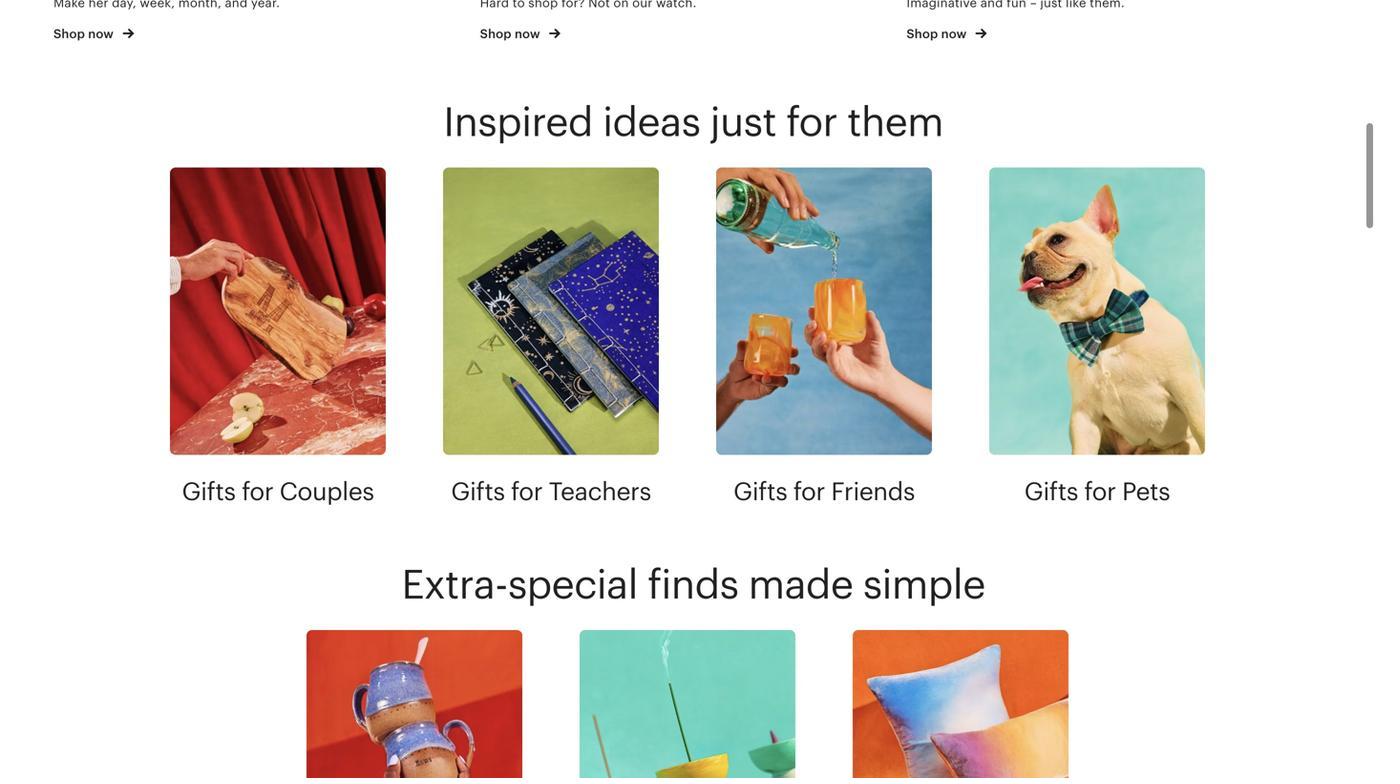 Task type: locate. For each thing, give the bounding box(es) containing it.
1 horizontal spatial shop
[[480, 27, 512, 41]]

gifts for pets image
[[989, 167, 1205, 455]]

2 gifts from the left
[[451, 478, 505, 506]]

3 shop now from the left
[[907, 27, 970, 41]]

4 gifts from the left
[[1024, 478, 1078, 506]]

1 horizontal spatial now
[[515, 27, 540, 41]]

last minute gifts image
[[580, 630, 795, 778]]

inspired ideas just for them
[[443, 99, 943, 145]]

shop now
[[53, 27, 117, 41], [480, 27, 543, 41], [907, 27, 970, 41]]

1 shop from the left
[[53, 27, 85, 41]]

1 shop now from the left
[[53, 27, 117, 41]]

1 gifts from the left
[[182, 478, 236, 506]]

0 horizontal spatial shop now
[[53, 27, 117, 41]]

2 now from the left
[[515, 27, 540, 41]]

gifts for gifts for teachers
[[451, 478, 505, 506]]

now
[[88, 27, 114, 41], [515, 27, 540, 41], [941, 27, 967, 41]]

for left friends
[[793, 478, 825, 506]]

3 gifts from the left
[[733, 478, 787, 506]]

teachers
[[549, 478, 651, 506]]

gifts
[[182, 478, 236, 506], [451, 478, 505, 506], [733, 478, 787, 506], [1024, 478, 1078, 506]]

2 horizontal spatial shop now
[[907, 27, 970, 41]]

couples
[[279, 478, 374, 506]]

for
[[786, 99, 837, 145], [242, 478, 273, 506], [511, 478, 543, 506], [793, 478, 825, 506], [1084, 478, 1116, 506]]

1 horizontal spatial shop now
[[480, 27, 543, 41]]

0 horizontal spatial shop
[[53, 27, 85, 41]]

gifts for gifts for friends
[[733, 478, 787, 506]]

made
[[748, 562, 853, 608]]

finds
[[648, 562, 738, 608]]

2 horizontal spatial shop
[[907, 27, 938, 41]]

gifts under $30 image
[[853, 630, 1069, 778]]

simple
[[863, 562, 985, 608]]

2 horizontal spatial now
[[941, 27, 967, 41]]

gifts for couples image
[[170, 167, 386, 455]]

for left the teachers
[[511, 478, 543, 506]]

1 now from the left
[[88, 27, 114, 41]]

pets
[[1122, 478, 1170, 506]]

0 horizontal spatial now
[[88, 27, 114, 41]]

for right just
[[786, 99, 837, 145]]

2 shop from the left
[[480, 27, 512, 41]]

for left pets
[[1084, 478, 1116, 506]]

gifts for friends image
[[716, 167, 932, 455]]

3 now from the left
[[941, 27, 967, 41]]

for left couples
[[242, 478, 273, 506]]

extra-special finds made simple
[[401, 562, 985, 608]]

shop
[[53, 27, 85, 41], [480, 27, 512, 41], [907, 27, 938, 41]]

for for gifts for teachers
[[511, 478, 543, 506]]

inspired
[[443, 99, 593, 145]]



Task type: vqa. For each thing, say whether or not it's contained in the screenshot.
Updated
no



Task type: describe. For each thing, give the bounding box(es) containing it.
ideas
[[603, 99, 700, 145]]

2 shop now from the left
[[480, 27, 543, 41]]

gifts for teachers
[[451, 478, 651, 506]]

personalised gifts image
[[307, 630, 522, 778]]

them
[[847, 99, 943, 145]]

gifts for gifts for couples
[[182, 478, 236, 506]]

gifts for teachers image
[[443, 167, 659, 455]]

gifts for pets
[[1024, 478, 1170, 506]]

gifts for couples
[[182, 478, 374, 506]]

gifts for friends
[[733, 478, 915, 506]]

for for gifts for friends
[[793, 478, 825, 506]]

extra-
[[401, 562, 508, 608]]

just
[[710, 99, 776, 145]]

gifts for gifts for pets
[[1024, 478, 1078, 506]]

for for gifts for couples
[[242, 478, 273, 506]]

for for gifts for pets
[[1084, 478, 1116, 506]]

friends
[[831, 478, 915, 506]]

special
[[508, 562, 638, 608]]

3 shop from the left
[[907, 27, 938, 41]]



